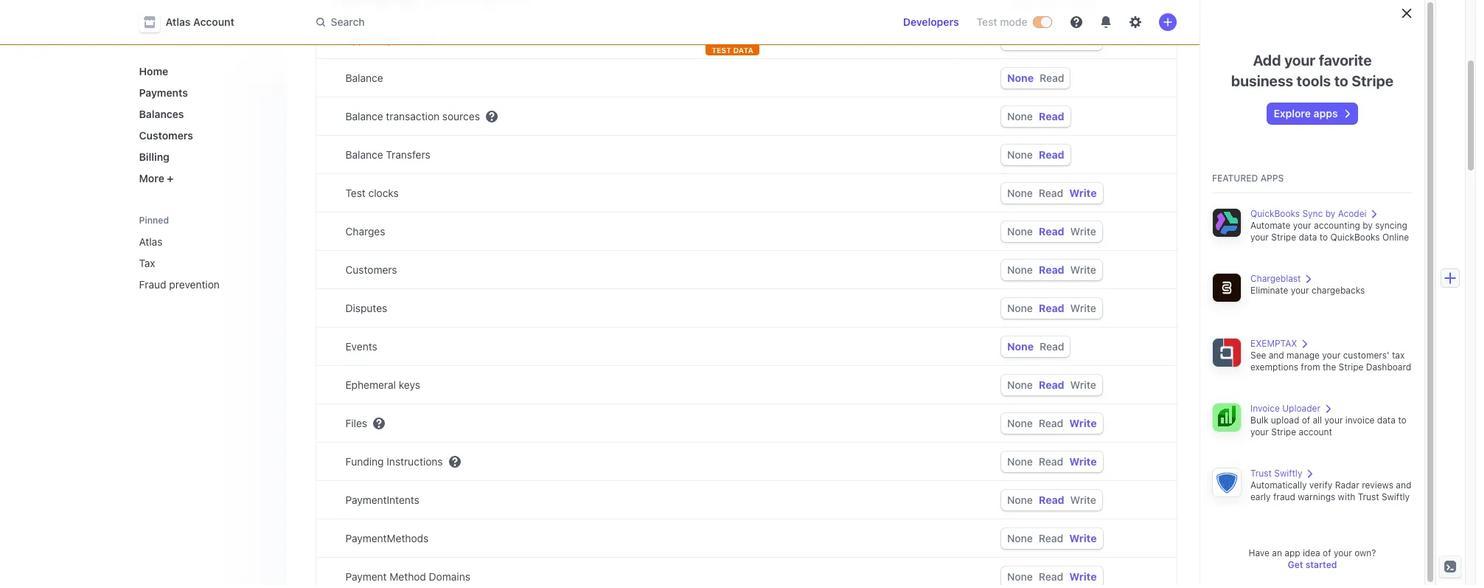 Task type: describe. For each thing, give the bounding box(es) containing it.
business
[[1232, 72, 1294, 89]]

read for none button related to customers
[[1039, 263, 1065, 276]]

Search search field
[[307, 8, 723, 36]]

none read for balance
[[1008, 72, 1065, 84]]

account
[[1299, 426, 1333, 437]]

test
[[712, 46, 732, 55]]

account
[[193, 15, 235, 28]]

bulk
[[1251, 415, 1269, 426]]

your right all at the bottom right of the page
[[1325, 415, 1344, 426]]

none button for ephemeral keys
[[1008, 378, 1034, 391]]

bulk upload of all your invoice data to your stripe account
[[1251, 415, 1407, 437]]

read for none button related to test clocks
[[1039, 187, 1064, 199]]

atlas account
[[166, 15, 235, 28]]

write for ephemeral keys
[[1071, 378, 1097, 391]]

chargebacks
[[1312, 285, 1366, 296]]

none button for test clocks
[[1008, 187, 1034, 199]]

none for none button associated with paymentmethods
[[1008, 532, 1034, 544]]

customers inside core navigation links element
[[139, 129, 193, 142]]

charges
[[346, 225, 385, 238]]

quickbooks sync by acodei
[[1251, 208, 1367, 219]]

files
[[346, 417, 367, 429]]

manage
[[1287, 350, 1321, 361]]

dashboard
[[1367, 361, 1412, 373]]

tax link
[[133, 251, 275, 275]]

test clocks
[[346, 187, 399, 199]]

none read write for paymentintents
[[1008, 494, 1097, 506]]

home
[[139, 65, 168, 77]]

have
[[1249, 547, 1270, 558]]

read for none button associated with paymentmethods
[[1039, 532, 1064, 544]]

none read write for ephemeral keys
[[1008, 378, 1097, 391]]

customers'
[[1344, 350, 1390, 361]]

write for disputes
[[1071, 302, 1097, 314]]

read button for payment method domains
[[1039, 570, 1064, 583]]

explore apps
[[1274, 107, 1339, 120]]

8 none read write from the top
[[1008, 455, 1097, 468]]

7 none read write from the top
[[1008, 417, 1097, 429]]

stripe inside automate your accounting by syncing your stripe data to quickbooks online
[[1272, 232, 1297, 243]]

write button for disputes
[[1071, 302, 1097, 314]]

events
[[346, 340, 377, 353]]

your down chargeblast
[[1292, 285, 1310, 296]]

read for 12th none button from the top of the page
[[1039, 455, 1064, 468]]

none button for disputes
[[1008, 302, 1034, 314]]

read button for balance transfers
[[1039, 148, 1065, 161]]

atlas account button
[[139, 12, 249, 32]]

billing
[[139, 150, 170, 163]]

read for none button related to charges
[[1039, 225, 1065, 238]]

prevention
[[169, 278, 220, 291]]

none for none button associated with apple pay domains
[[1008, 33, 1034, 46]]

eliminate
[[1251, 285, 1289, 296]]

none for disputes none button
[[1008, 302, 1034, 314]]

payment method domains
[[346, 570, 471, 583]]

write for test clocks
[[1070, 187, 1097, 199]]

read button for customers
[[1039, 263, 1065, 276]]

atlas link
[[133, 229, 275, 254]]

exemptax
[[1251, 338, 1298, 349]]

balance for balance transaction sources
[[346, 110, 383, 122]]

started
[[1306, 559, 1338, 570]]

get
[[1289, 559, 1304, 570]]

9 none from the top
[[1008, 340, 1034, 353]]

fraud prevention
[[139, 278, 220, 291]]

4 none from the top
[[1008, 148, 1034, 161]]

explore
[[1274, 107, 1312, 120]]

read button for balance
[[1040, 72, 1065, 84]]

domains for payment method domains
[[429, 570, 471, 583]]

none read write for disputes
[[1008, 302, 1097, 314]]

none for none button related to test clocks
[[1008, 187, 1034, 199]]

test mode
[[977, 15, 1028, 28]]

customers link
[[133, 123, 275, 148]]

an
[[1273, 547, 1283, 558]]

data inside bulk upload of all your invoice data to your stripe account
[[1378, 415, 1396, 426]]

your down the bulk on the right of the page
[[1251, 426, 1270, 437]]

acodei
[[1339, 208, 1367, 219]]

chargeblast image
[[1213, 273, 1242, 302]]

balance for balance
[[346, 72, 383, 84]]

invoice uploader
[[1251, 403, 1321, 414]]

clocks
[[369, 187, 399, 199]]

none read write for test clocks
[[1008, 187, 1097, 199]]

eliminate your chargebacks
[[1251, 285, 1366, 296]]

+
[[167, 172, 174, 184]]

sources
[[443, 110, 480, 122]]

automatically verify radar reviews and early fraud warnings with trust swiftly
[[1251, 480, 1412, 502]]

balances link
[[133, 102, 275, 126]]

invoice
[[1346, 415, 1375, 426]]

payment
[[346, 570, 387, 583]]

stripe inside the add your favorite business tools to stripe
[[1352, 72, 1394, 89]]

read for fifth none button from the bottom of the page
[[1039, 417, 1064, 429]]

payments link
[[133, 80, 275, 105]]

read button for charges
[[1039, 225, 1065, 238]]

invoice
[[1251, 403, 1281, 414]]

none button for customers
[[1008, 263, 1034, 276]]

none for none button corresponding to ephemeral keys
[[1008, 378, 1034, 391]]

write button for paymentintents
[[1071, 494, 1097, 506]]

settings image
[[1130, 16, 1142, 28]]

test data
[[712, 46, 754, 55]]

write button for paymentmethods
[[1070, 532, 1097, 544]]

method
[[390, 570, 426, 583]]

and inside automatically verify radar reviews and early fraud warnings with trust swiftly
[[1397, 480, 1412, 491]]

none read write for customers
[[1008, 263, 1097, 276]]

domains for apple pay domains
[[396, 33, 437, 46]]

pay
[[376, 33, 393, 46]]

write for charges
[[1071, 225, 1097, 238]]

none for 12th none button from the top of the page
[[1008, 455, 1034, 468]]

2 none read from the top
[[1008, 110, 1065, 122]]

more +
[[139, 172, 174, 184]]

pinned
[[139, 215, 169, 226]]

apps
[[1261, 173, 1285, 184]]

of inside have an app idea of your own? get started
[[1324, 547, 1332, 558]]

read button for disputes
[[1039, 302, 1065, 314]]

add your favorite business tools to stripe
[[1232, 52, 1394, 89]]

fraud
[[139, 278, 166, 291]]

none button for events
[[1008, 340, 1034, 353]]

fraud
[[1274, 491, 1296, 502]]

none for fifth none button from the bottom of the page
[[1008, 417, 1034, 429]]

transaction
[[386, 110, 440, 122]]

quickbooks sync by acodei image
[[1213, 208, 1242, 238]]

core navigation links element
[[133, 59, 275, 190]]

favorite
[[1319, 52, 1373, 69]]

your down automate
[[1251, 232, 1270, 243]]

exemptions
[[1251, 361, 1299, 373]]

have an app idea of your own? get started
[[1249, 547, 1377, 570]]

0 vertical spatial swiftly
[[1275, 468, 1303, 479]]

0 horizontal spatial by
[[1326, 208, 1336, 219]]

none read write for payment method domains
[[1008, 570, 1097, 583]]

more
[[139, 172, 164, 184]]

write button for payment method domains
[[1070, 570, 1097, 583]]

balances
[[139, 108, 184, 120]]

tax
[[1393, 350, 1406, 361]]

funding instructions
[[346, 455, 443, 468]]

none read for balance transfers
[[1008, 148, 1065, 161]]

to inside automate your accounting by syncing your stripe data to quickbooks online
[[1320, 232, 1329, 243]]

apps
[[1314, 107, 1339, 120]]

none for none button associated with payment method domains
[[1008, 570, 1034, 583]]

write for payment method domains
[[1070, 570, 1097, 583]]

balance for balance transfers
[[346, 148, 383, 161]]

tax
[[139, 257, 155, 269]]

chargeblast
[[1251, 273, 1302, 284]]

search
[[331, 15, 365, 28]]

uploader
[[1283, 403, 1321, 414]]

app
[[1285, 547, 1301, 558]]

0 vertical spatial trust
[[1251, 468, 1272, 479]]

radar
[[1336, 480, 1360, 491]]

read for none button associated with apple pay domains
[[1039, 33, 1065, 46]]

automatically
[[1251, 480, 1308, 491]]



Task type: vqa. For each thing, say whether or not it's contained in the screenshot.
second SHORTCUTS element
no



Task type: locate. For each thing, give the bounding box(es) containing it.
accounting
[[1315, 220, 1361, 231]]

0 vertical spatial of
[[1303, 415, 1311, 426]]

1 vertical spatial swiftly
[[1382, 491, 1411, 502]]

customers up disputes on the left of the page
[[346, 263, 397, 276]]

data inside automate your accounting by syncing your stripe data to quickbooks online
[[1299, 232, 1318, 243]]

by down acodei
[[1363, 220, 1374, 231]]

1 vertical spatial test
[[346, 187, 366, 199]]

billing link
[[133, 145, 275, 169]]

your inside have an app idea of your own? get started
[[1334, 547, 1353, 558]]

domains right pay
[[396, 33, 437, 46]]

0 horizontal spatial atlas
[[139, 235, 163, 248]]

trust
[[1251, 468, 1272, 479], [1359, 491, 1380, 502]]

1 vertical spatial and
[[1397, 480, 1412, 491]]

0 horizontal spatial swiftly
[[1275, 468, 1303, 479]]

5 none read write from the top
[[1008, 302, 1097, 314]]

balance down apple
[[346, 72, 383, 84]]

atlas for atlas
[[139, 235, 163, 248]]

swiftly down 'reviews'
[[1382, 491, 1411, 502]]

apple
[[346, 33, 373, 46]]

Search text field
[[307, 8, 723, 36]]

trust down 'reviews'
[[1359, 491, 1380, 502]]

featured
[[1213, 173, 1259, 184]]

read button for apple pay domains
[[1039, 33, 1065, 46]]

none for paymentintents's none button
[[1008, 494, 1034, 506]]

3 none from the top
[[1008, 110, 1034, 122]]

1 vertical spatial to
[[1320, 232, 1329, 243]]

developers
[[904, 15, 959, 28]]

to inside bulk upload of all your invoice data to your stripe account
[[1399, 415, 1407, 426]]

0 vertical spatial to
[[1335, 72, 1349, 89]]

1 horizontal spatial test
[[977, 15, 998, 28]]

balance up test clocks
[[346, 148, 383, 161]]

1 none read write from the top
[[1008, 33, 1097, 46]]

0 horizontal spatial customers
[[139, 129, 193, 142]]

5 none from the top
[[1008, 187, 1034, 199]]

0 vertical spatial balance
[[346, 72, 383, 84]]

quickbooks inside automate your accounting by syncing your stripe data to quickbooks online
[[1331, 232, 1381, 243]]

stripe inside bulk upload of all your invoice data to your stripe account
[[1272, 426, 1297, 437]]

exemptax image
[[1213, 338, 1242, 367]]

see and manage your customers' tax exemptions from the stripe dashboard
[[1251, 350, 1412, 373]]

customers down balances
[[139, 129, 193, 142]]

funding
[[346, 455, 384, 468]]

1 horizontal spatial swiftly
[[1382, 491, 1411, 502]]

1 vertical spatial data
[[1378, 415, 1396, 426]]

swiftly
[[1275, 468, 1303, 479], [1382, 491, 1411, 502]]

balance up the balance transfers on the left top of the page
[[346, 110, 383, 122]]

data
[[1299, 232, 1318, 243], [1378, 415, 1396, 426]]

1 vertical spatial of
[[1324, 547, 1332, 558]]

1 vertical spatial quickbooks
[[1331, 232, 1381, 243]]

none button for balance
[[1008, 72, 1034, 84]]

0 vertical spatial atlas
[[166, 15, 191, 28]]

explore apps link
[[1269, 103, 1358, 124]]

balance transaction sources
[[346, 110, 480, 122]]

your left own?
[[1334, 547, 1353, 558]]

none
[[1008, 33, 1034, 46], [1008, 72, 1034, 84], [1008, 110, 1034, 122], [1008, 148, 1034, 161], [1008, 187, 1034, 199], [1008, 225, 1034, 238], [1008, 263, 1034, 276], [1008, 302, 1034, 314], [1008, 340, 1034, 353], [1008, 378, 1034, 391], [1008, 417, 1034, 429], [1008, 455, 1034, 468], [1008, 494, 1034, 506], [1008, 532, 1034, 544], [1008, 570, 1034, 583]]

paymentmethods
[[346, 532, 429, 544]]

customers
[[139, 129, 193, 142], [346, 263, 397, 276]]

11 none button from the top
[[1008, 417, 1034, 429]]

15 none button from the top
[[1008, 570, 1034, 583]]

3 none read from the top
[[1008, 148, 1065, 161]]

2 none from the top
[[1008, 72, 1034, 84]]

domains
[[396, 33, 437, 46], [429, 570, 471, 583]]

automate
[[1251, 220, 1291, 231]]

to down favorite
[[1335, 72, 1349, 89]]

of up the started
[[1324, 547, 1332, 558]]

write button for test clocks
[[1070, 187, 1097, 199]]

2 balance from the top
[[346, 110, 383, 122]]

pinned element
[[133, 229, 275, 297]]

0 vertical spatial by
[[1326, 208, 1336, 219]]

pinned navigation links element
[[133, 208, 278, 297]]

see
[[1251, 350, 1267, 361]]

stripe down favorite
[[1352, 72, 1394, 89]]

read for paymentintents's none button
[[1039, 494, 1065, 506]]

8 none from the top
[[1008, 302, 1034, 314]]

6 none read write from the top
[[1008, 378, 1097, 391]]

1 vertical spatial customers
[[346, 263, 397, 276]]

quickbooks up automate
[[1251, 208, 1301, 219]]

1 vertical spatial domains
[[429, 570, 471, 583]]

atlas for atlas account
[[166, 15, 191, 28]]

9 none read write from the top
[[1008, 494, 1097, 506]]

all
[[1313, 415, 1323, 426]]

9 none button from the top
[[1008, 340, 1034, 353]]

ephemeral keys
[[346, 378, 421, 391]]

10 none read write from the top
[[1008, 532, 1097, 544]]

test left clocks
[[346, 187, 366, 199]]

3 none read write from the top
[[1008, 225, 1097, 238]]

warnings
[[1299, 491, 1336, 502]]

of left all at the bottom right of the page
[[1303, 415, 1311, 426]]

read for disputes none button
[[1039, 302, 1065, 314]]

domains right method
[[429, 570, 471, 583]]

8 none button from the top
[[1008, 302, 1034, 314]]

reviews
[[1363, 480, 1394, 491]]

atlas inside button
[[166, 15, 191, 28]]

own?
[[1355, 547, 1377, 558]]

atlas left account
[[166, 15, 191, 28]]

data down quickbooks sync by acodei
[[1299, 232, 1318, 243]]

quickbooks
[[1251, 208, 1301, 219], [1331, 232, 1381, 243]]

7 none button from the top
[[1008, 263, 1034, 276]]

none read
[[1008, 72, 1065, 84], [1008, 110, 1065, 122], [1008, 148, 1065, 161], [1008, 340, 1065, 353]]

payments
[[139, 86, 188, 99]]

1 balance from the top
[[346, 72, 383, 84]]

15 none from the top
[[1008, 570, 1034, 583]]

14 none from the top
[[1008, 532, 1034, 544]]

stripe down automate
[[1272, 232, 1297, 243]]

swiftly inside automatically verify radar reviews and early fraud warnings with trust swiftly
[[1382, 491, 1411, 502]]

developers link
[[898, 10, 965, 34]]

ephemeral
[[346, 378, 396, 391]]

stripe down upload
[[1272, 426, 1297, 437]]

your inside see and manage your customers' tax exemptions from the stripe dashboard
[[1323, 350, 1341, 361]]

0 vertical spatial data
[[1299, 232, 1318, 243]]

11 none from the top
[[1008, 417, 1034, 429]]

0 vertical spatial domains
[[396, 33, 437, 46]]

0 horizontal spatial of
[[1303, 415, 1311, 426]]

12 none from the top
[[1008, 455, 1034, 468]]

upload
[[1272, 415, 1300, 426]]

2 vertical spatial balance
[[346, 148, 383, 161]]

online
[[1383, 232, 1410, 243]]

11 none read write from the top
[[1008, 570, 1097, 583]]

1 vertical spatial balance
[[346, 110, 383, 122]]

quickbooks down accounting on the top right
[[1331, 232, 1381, 243]]

by up accounting on the top right
[[1326, 208, 1336, 219]]

atlas down "pinned"
[[139, 235, 163, 248]]

read button for paymentintents
[[1039, 494, 1065, 506]]

0 horizontal spatial quickbooks
[[1251, 208, 1301, 219]]

test for test mode
[[977, 15, 998, 28]]

with
[[1339, 491, 1356, 502]]

of inside bulk upload of all your invoice data to your stripe account
[[1303, 415, 1311, 426]]

1 horizontal spatial of
[[1324, 547, 1332, 558]]

test
[[977, 15, 998, 28], [346, 187, 366, 199]]

0 horizontal spatial to
[[1320, 232, 1329, 243]]

test left mode
[[977, 15, 998, 28]]

help image
[[1071, 16, 1083, 28]]

14 none button from the top
[[1008, 532, 1034, 544]]

swiftly up automatically
[[1275, 468, 1303, 479]]

from
[[1302, 361, 1321, 373]]

write for paymentmethods
[[1070, 532, 1097, 544]]

read button for events
[[1040, 340, 1065, 353]]

1 horizontal spatial trust
[[1359, 491, 1380, 502]]

instructions
[[387, 455, 443, 468]]

transfers
[[386, 148, 431, 161]]

your up the the
[[1323, 350, 1341, 361]]

none button for balance transfers
[[1008, 148, 1034, 161]]

10 none button from the top
[[1008, 378, 1034, 391]]

1 horizontal spatial quickbooks
[[1331, 232, 1381, 243]]

balance transfers
[[346, 148, 431, 161]]

fraud prevention link
[[133, 272, 275, 297]]

3 balance from the top
[[346, 148, 383, 161]]

trust swiftly
[[1251, 468, 1303, 479]]

2 vertical spatial to
[[1399, 415, 1407, 426]]

to right invoice
[[1399, 415, 1407, 426]]

stripe down customers'
[[1339, 361, 1364, 373]]

early
[[1251, 491, 1272, 502]]

2 none read write from the top
[[1008, 187, 1097, 199]]

none read write for apple pay domains
[[1008, 33, 1097, 46]]

to inside the add your favorite business tools to stripe
[[1335, 72, 1349, 89]]

read
[[1039, 33, 1065, 46], [1040, 72, 1065, 84], [1039, 110, 1065, 122], [1039, 148, 1065, 161], [1039, 187, 1064, 199], [1039, 225, 1065, 238], [1039, 263, 1065, 276], [1039, 302, 1065, 314], [1040, 340, 1065, 353], [1039, 378, 1065, 391], [1039, 417, 1064, 429], [1039, 455, 1064, 468], [1039, 494, 1065, 506], [1039, 532, 1064, 544], [1039, 570, 1064, 583]]

2 horizontal spatial to
[[1399, 415, 1407, 426]]

data
[[734, 46, 754, 55]]

read for none button corresponding to ephemeral keys
[[1039, 378, 1065, 391]]

home link
[[133, 59, 275, 83]]

none for none button related to charges
[[1008, 225, 1034, 238]]

add
[[1254, 52, 1282, 69]]

none button for apple pay domains
[[1008, 33, 1034, 46]]

1 horizontal spatial customers
[[346, 263, 397, 276]]

verify
[[1310, 480, 1333, 491]]

none button for charges
[[1008, 225, 1034, 238]]

0 vertical spatial test
[[977, 15, 998, 28]]

write for paymentintents
[[1071, 494, 1097, 506]]

write button for charges
[[1071, 225, 1097, 238]]

1 horizontal spatial to
[[1335, 72, 1349, 89]]

none button for paymentmethods
[[1008, 532, 1034, 544]]

1 vertical spatial by
[[1363, 220, 1374, 231]]

1 none from the top
[[1008, 33, 1034, 46]]

syncing
[[1376, 220, 1408, 231]]

read button for test clocks
[[1039, 187, 1064, 199]]

automate your accounting by syncing your stripe data to quickbooks online
[[1251, 220, 1410, 243]]

read for none button associated with payment method domains
[[1039, 570, 1064, 583]]

stripe inside see and manage your customers' tax exemptions from the stripe dashboard
[[1339, 361, 1364, 373]]

and
[[1269, 350, 1285, 361], [1397, 480, 1412, 491]]

atlas inside pinned element
[[139, 235, 163, 248]]

7 none from the top
[[1008, 263, 1034, 276]]

12 none button from the top
[[1008, 455, 1034, 468]]

and right 'reviews'
[[1397, 480, 1412, 491]]

to down accounting on the top right
[[1320, 232, 1329, 243]]

trust swiftly image
[[1213, 468, 1242, 497]]

6 none button from the top
[[1008, 225, 1034, 238]]

none button
[[1008, 33, 1034, 46], [1008, 72, 1034, 84], [1008, 110, 1034, 122], [1008, 148, 1034, 161], [1008, 187, 1034, 199], [1008, 225, 1034, 238], [1008, 263, 1034, 276], [1008, 302, 1034, 314], [1008, 340, 1034, 353], [1008, 378, 1034, 391], [1008, 417, 1034, 429], [1008, 455, 1034, 468], [1008, 494, 1034, 506], [1008, 532, 1034, 544], [1008, 570, 1034, 583]]

0 horizontal spatial data
[[1299, 232, 1318, 243]]

by inside automate your accounting by syncing your stripe data to quickbooks online
[[1363, 220, 1374, 231]]

none read for events
[[1008, 340, 1065, 353]]

write button for apple pay domains
[[1071, 33, 1097, 46]]

trust up automatically
[[1251, 468, 1272, 479]]

trust inside automatically verify radar reviews and early fraud warnings with trust swiftly
[[1359, 491, 1380, 502]]

write button for customers
[[1071, 263, 1097, 276]]

test for test clocks
[[346, 187, 366, 199]]

by
[[1326, 208, 1336, 219], [1363, 220, 1374, 231]]

your down quickbooks sync by acodei
[[1294, 220, 1312, 231]]

3 none button from the top
[[1008, 110, 1034, 122]]

and up exemptions
[[1269, 350, 1285, 361]]

5 none button from the top
[[1008, 187, 1034, 199]]

4 none button from the top
[[1008, 148, 1034, 161]]

write button for ephemeral keys
[[1071, 378, 1097, 391]]

1 none button from the top
[[1008, 33, 1034, 46]]

1 horizontal spatial and
[[1397, 480, 1412, 491]]

and inside see and manage your customers' tax exemptions from the stripe dashboard
[[1269, 350, 1285, 361]]

4 none read from the top
[[1008, 340, 1065, 353]]

keys
[[399, 378, 421, 391]]

none for none button related to customers
[[1008, 263, 1034, 276]]

invoice uploader image
[[1213, 403, 1242, 432]]

0 horizontal spatial and
[[1269, 350, 1285, 361]]

none read write for charges
[[1008, 225, 1097, 238]]

0 horizontal spatial test
[[346, 187, 366, 199]]

1 vertical spatial trust
[[1359, 491, 1380, 502]]

none button for payment method domains
[[1008, 570, 1034, 583]]

2 none button from the top
[[1008, 72, 1034, 84]]

of
[[1303, 415, 1311, 426], [1324, 547, 1332, 558]]

disputes
[[346, 302, 388, 314]]

read button for ephemeral keys
[[1039, 378, 1065, 391]]

0 vertical spatial customers
[[139, 129, 193, 142]]

paymentintents
[[346, 494, 420, 506]]

none button for paymentintents
[[1008, 494, 1034, 506]]

get started link
[[1289, 559, 1338, 570]]

read button for paymentmethods
[[1039, 532, 1064, 544]]

your inside the add your favorite business tools to stripe
[[1285, 52, 1316, 69]]

13 none button from the top
[[1008, 494, 1034, 506]]

10 none from the top
[[1008, 378, 1034, 391]]

1 horizontal spatial by
[[1363, 220, 1374, 231]]

1 vertical spatial atlas
[[139, 235, 163, 248]]

0 vertical spatial and
[[1269, 350, 1285, 361]]

apple pay domains
[[346, 33, 437, 46]]

13 none from the top
[[1008, 494, 1034, 506]]

1 none read from the top
[[1008, 72, 1065, 84]]

0 vertical spatial quickbooks
[[1251, 208, 1301, 219]]

4 none read write from the top
[[1008, 263, 1097, 276]]

1 horizontal spatial atlas
[[166, 15, 191, 28]]

write for apple pay domains
[[1071, 33, 1097, 46]]

0 horizontal spatial trust
[[1251, 468, 1272, 479]]

your up tools
[[1285, 52, 1316, 69]]

data right invoice
[[1378, 415, 1396, 426]]

6 none from the top
[[1008, 225, 1034, 238]]

atlas
[[166, 15, 191, 28], [139, 235, 163, 248]]

the
[[1323, 361, 1337, 373]]

none read write for paymentmethods
[[1008, 532, 1097, 544]]

balance
[[346, 72, 383, 84], [346, 110, 383, 122], [346, 148, 383, 161]]

write for customers
[[1071, 263, 1097, 276]]

to
[[1335, 72, 1349, 89], [1320, 232, 1329, 243], [1399, 415, 1407, 426]]

1 horizontal spatial data
[[1378, 415, 1396, 426]]

mode
[[1001, 15, 1028, 28]]



